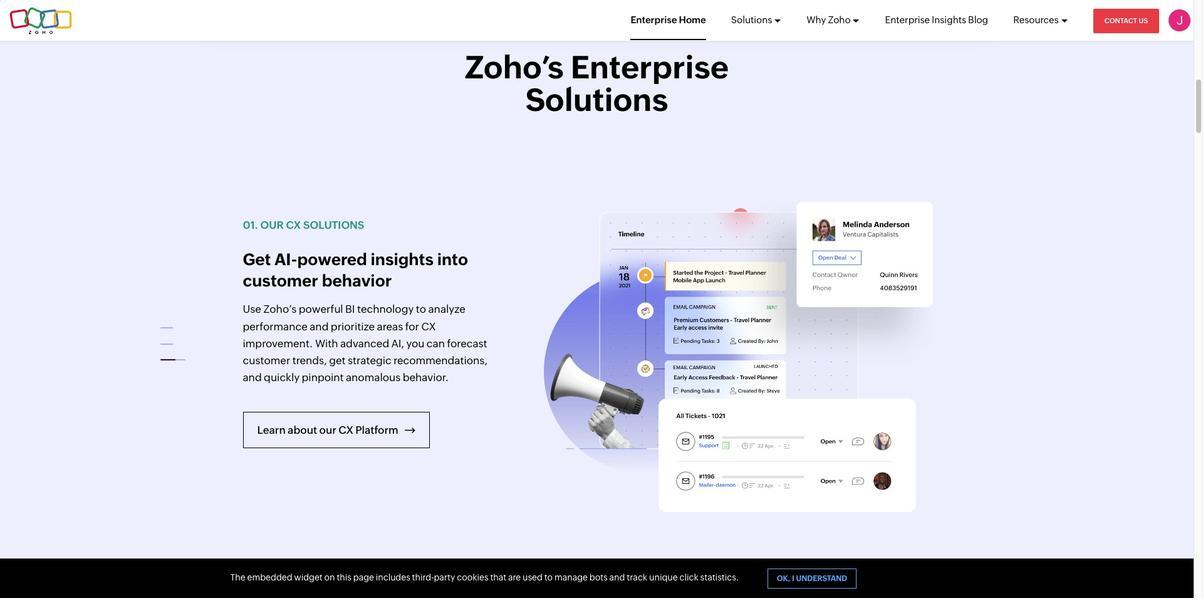 Task type: vqa. For each thing, say whether or not it's contained in the screenshot.
improvement.
yes



Task type: locate. For each thing, give the bounding box(es) containing it.
2 advanced from the left
[[340, 337, 389, 350]]

the down 'recommendations,'
[[439, 371, 455, 384]]

enterprise left the home
[[631, 14, 677, 25]]

to right reps
[[266, 371, 277, 384]]

0 vertical spatial to
[[416, 303, 426, 316]]

and inside invest your operating budget in people not products, without compromising on the power of your cx tools. build an advanced omnichannel cx initiative that empowers your sales, marketing, and support reps to make an impact at each stage of the customer lifecycle.
[[429, 354, 448, 367]]

advanced
[[315, 337, 364, 350], [340, 337, 389, 350]]

cx
[[286, 219, 301, 231], [421, 320, 436, 333], [462, 320, 476, 333], [433, 337, 448, 350], [339, 423, 353, 436]]

get
[[329, 354, 346, 367]]

1 horizontal spatial on
[[358, 320, 371, 333]]

1 vertical spatial zoho's
[[263, 303, 297, 316]]

of right for
[[425, 320, 435, 333]]

why
[[807, 14, 826, 25]]

learn
[[257, 423, 286, 436]]

you
[[406, 337, 425, 350]]

0 vertical spatial solutions
[[731, 14, 772, 25]]

page
[[353, 572, 374, 582]]

solutions
[[731, 14, 772, 25], [526, 82, 668, 118]]

1 horizontal spatial to
[[416, 303, 426, 316]]

learn about our cx platform
[[257, 423, 401, 436]]

on down budget
[[358, 320, 371, 333]]

0 vertical spatial the
[[373, 320, 389, 333]]

enterprise inside "link"
[[885, 14, 930, 25]]

with
[[315, 337, 338, 350]]

1 horizontal spatial your
[[319, 354, 342, 367]]

tab list
[[155, 317, 193, 378]]

1 vertical spatial the
[[439, 371, 455, 384]]

quickly
[[264, 371, 300, 384]]

0 vertical spatial customer
[[243, 271, 318, 290]]

are
[[508, 572, 521, 582]]

customer inside "get ai-powered insights into customer behavior"
[[243, 271, 318, 290]]

sales,
[[344, 354, 371, 367]]

2 vertical spatial to
[[545, 572, 553, 582]]

track
[[627, 572, 648, 582]]

blog
[[969, 14, 989, 25]]

operating
[[299, 303, 347, 316]]

the
[[230, 572, 246, 582]]

the down technology
[[373, 320, 389, 333]]

zoho's enterprise solutions
[[465, 49, 729, 118]]

your down analyze
[[438, 320, 460, 333]]

0 horizontal spatial on
[[324, 572, 335, 582]]

enterprise home link
[[631, 0, 706, 40]]

cx up forecast
[[462, 320, 476, 333]]

2 vertical spatial customer
[[457, 371, 505, 384]]

and right bots
[[610, 572, 625, 582]]

on
[[358, 320, 371, 333], [324, 572, 335, 582]]

advanced up strategic
[[340, 337, 389, 350]]

0 vertical spatial on
[[358, 320, 371, 333]]

i
[[792, 574, 795, 583]]

0 vertical spatial zoho's
[[465, 49, 564, 85]]

and down can
[[429, 354, 448, 367]]

customer down the "tools."
[[243, 354, 290, 367]]

zoho enterprise logo image
[[9, 7, 72, 34]]

0 horizontal spatial that
[[243, 354, 263, 367]]

customer
[[243, 271, 318, 290], [243, 354, 290, 367], [457, 371, 505, 384]]

the embedded widget on this page includes third-party cookies that are used to manage bots and track unique click statistics.
[[230, 572, 739, 582]]

ok, i understand
[[777, 574, 848, 583]]

1 vertical spatial solutions
[[526, 82, 668, 118]]

your up the performance
[[275, 303, 297, 316]]

your
[[275, 303, 297, 316], [438, 320, 460, 333], [319, 354, 342, 367]]

0 horizontal spatial to
[[266, 371, 277, 384]]

1 horizontal spatial that
[[490, 572, 507, 582]]

make
[[279, 371, 306, 384]]

1 vertical spatial on
[[324, 572, 335, 582]]

budget
[[350, 303, 386, 316]]

that
[[243, 354, 263, 367], [490, 572, 507, 582]]

to up for
[[416, 303, 426, 316]]

1 vertical spatial customer
[[243, 354, 290, 367]]

ai,
[[392, 337, 404, 350]]

0 vertical spatial your
[[275, 303, 297, 316]]

enterprise down enterprise home link at the top of page
[[571, 49, 729, 85]]

1 vertical spatial that
[[490, 572, 507, 582]]

0 vertical spatial that
[[243, 354, 263, 367]]

1 vertical spatial to
[[266, 371, 277, 384]]

cx up 'recommendations,'
[[433, 337, 448, 350]]

1 vertical spatial your
[[438, 320, 460, 333]]

us
[[1139, 17, 1148, 24]]

enterprise
[[631, 14, 677, 25], [885, 14, 930, 25], [571, 49, 729, 85]]

embedded
[[247, 572, 292, 582]]

platform
[[356, 423, 399, 436]]

enterprise left insights
[[885, 14, 930, 25]]

omnichannel
[[366, 337, 431, 350]]

cx right our
[[286, 219, 301, 231]]

customer down support
[[457, 371, 505, 384]]

your down with
[[319, 354, 342, 367]]

contact us
[[1105, 17, 1148, 24]]

people
[[399, 303, 434, 316]]

0 horizontal spatial zoho's
[[263, 303, 297, 316]]

2 horizontal spatial your
[[438, 320, 460, 333]]

compromising
[[283, 320, 356, 333]]

customer down ai-
[[243, 271, 318, 290]]

that left are
[[490, 572, 507, 582]]

the
[[373, 320, 389, 333], [439, 371, 455, 384]]

enterprise inside zoho's enterprise solutions
[[571, 49, 729, 85]]

used
[[523, 572, 543, 582]]

enterprise insights blog link
[[885, 0, 989, 40]]

learn about our cx platform link
[[243, 412, 430, 448]]

that up reps
[[243, 354, 263, 367]]

bots
[[590, 572, 608, 582]]

support
[[450, 354, 489, 367]]

0 vertical spatial an
[[300, 337, 313, 350]]

an up trends,
[[300, 337, 313, 350]]

customer inside use zoho's powerful bi technology to analyze performance and prioritize areas for cx improvement. with advanced ai, you can forecast customer trends, get strategic recommendations, and quickly pinpoint anomalous behavior.
[[243, 354, 290, 367]]

advanced up get
[[315, 337, 364, 350]]

forecast
[[447, 337, 487, 350]]

click
[[680, 572, 699, 582]]

1 advanced from the left
[[315, 337, 364, 350]]

of
[[425, 320, 435, 333], [427, 371, 437, 384]]

and
[[310, 320, 329, 333], [429, 354, 448, 367], [243, 371, 262, 384], [610, 572, 625, 582]]

an down trends,
[[308, 371, 320, 384]]

understand
[[796, 574, 848, 583]]

get
[[243, 250, 271, 269]]

bi
[[345, 303, 355, 316]]

1 vertical spatial of
[[427, 371, 437, 384]]

zoho's
[[465, 49, 564, 85], [263, 303, 297, 316]]

cx right for
[[421, 320, 436, 333]]

on left this
[[324, 572, 335, 582]]

cx inside use zoho's powerful bi technology to analyze performance and prioritize areas for cx improvement. with advanced ai, you can forecast customer trends, get strategic recommendations, and quickly pinpoint anomalous behavior.
[[421, 320, 436, 333]]

initiative
[[450, 337, 492, 350]]

to right used
[[545, 572, 553, 582]]

of down 'recommendations,'
[[427, 371, 437, 384]]

0 horizontal spatial solutions
[[526, 82, 668, 118]]

get ai-powered insights into customer behavior tab panel
[[243, 249, 506, 386]]

1 horizontal spatial zoho's
[[465, 49, 564, 85]]



Task type: describe. For each thing, give the bounding box(es) containing it.
01. our cx solutions
[[243, 219, 364, 231]]

power
[[391, 320, 423, 333]]

products,
[[455, 303, 503, 316]]

ok,
[[777, 574, 791, 583]]

this
[[337, 572, 352, 582]]

impact
[[322, 371, 357, 384]]

empowers
[[265, 354, 317, 367]]

into
[[437, 250, 468, 269]]

to inside use zoho's powerful bi technology to analyze performance and prioritize areas for cx improvement. with advanced ai, you can forecast customer trends, get strategic recommendations, and quickly pinpoint anomalous behavior.
[[416, 303, 426, 316]]

0 horizontal spatial the
[[373, 320, 389, 333]]

contact us link
[[1094, 9, 1160, 33]]

analyze
[[428, 303, 466, 316]]

about
[[288, 423, 317, 436]]

zoho's inside use zoho's powerful bi technology to analyze performance and prioritize areas for cx improvement. with advanced ai, you can forecast customer trends, get strategic recommendations, and quickly pinpoint anomalous behavior.
[[263, 303, 297, 316]]

reps
[[243, 371, 264, 384]]

advanced inside use zoho's powerful bi technology to analyze performance and prioritize areas for cx improvement. with advanced ai, you can forecast customer trends, get strategic recommendations, and quickly pinpoint anomalous behavior.
[[340, 337, 389, 350]]

to inside invest your operating budget in people not products, without compromising on the power of your cx tools. build an advanced omnichannel cx initiative that empowers your sales, marketing, and support reps to make an impact at each stage of the customer lifecycle.
[[266, 371, 277, 384]]

at
[[359, 371, 369, 384]]

tools.
[[243, 337, 271, 350]]

powerful
[[299, 303, 343, 316]]

1 horizontal spatial solutions
[[731, 14, 772, 25]]

for
[[405, 320, 419, 333]]

our
[[319, 423, 337, 436]]

trends,
[[293, 354, 327, 367]]

behavior
[[322, 271, 392, 290]]

statistics.
[[701, 572, 739, 582]]

strategic
[[348, 354, 392, 367]]

stage
[[397, 371, 425, 384]]

1 vertical spatial an
[[308, 371, 320, 384]]

that inside invest your operating budget in people not products, without compromising on the power of your cx tools. build an advanced omnichannel cx initiative that empowers your sales, marketing, and support reps to make an impact at each stage of the customer lifecycle.
[[243, 354, 263, 367]]

solutions
[[303, 219, 364, 231]]

our
[[260, 219, 284, 231]]

customer inside invest your operating budget in people not products, without compromising on the power of your cx tools. build an advanced omnichannel cx initiative that empowers your sales, marketing, and support reps to make an impact at each stage of the customer lifecycle.
[[457, 371, 505, 384]]

use
[[243, 303, 261, 316]]

insights
[[932, 14, 967, 25]]

get ai-powered insights into customer behavior
[[243, 250, 468, 290]]

marketing,
[[373, 354, 427, 367]]

enterprise home
[[631, 14, 706, 25]]

insights
[[371, 250, 434, 269]]

01.
[[243, 219, 258, 231]]

resources
[[1014, 14, 1059, 25]]

without
[[243, 320, 281, 333]]

zoho
[[828, 14, 851, 25]]

recommendations,
[[394, 354, 488, 367]]

enterprise for enterprise insights blog
[[885, 14, 930, 25]]

manage
[[555, 572, 588, 582]]

and up the lifecycle.
[[243, 371, 262, 384]]

advanced inside invest your operating budget in people not products, without compromising on the power of your cx tools. build an advanced omnichannel cx initiative that empowers your sales, marketing, and support reps to make an impact at each stage of the customer lifecycle.
[[315, 337, 364, 350]]

third-
[[412, 572, 434, 582]]

our customer solutions image
[[544, 185, 951, 513]]

0 vertical spatial of
[[425, 320, 435, 333]]

use zoho's powerful bi technology to analyze performance and prioritize areas for cx improvement. with advanced ai, you can forecast customer trends, get strategic recommendations, and quickly pinpoint anomalous behavior.
[[243, 303, 488, 384]]

powered
[[297, 250, 367, 269]]

widget
[[294, 572, 323, 582]]

cookies
[[457, 572, 489, 582]]

party
[[434, 572, 455, 582]]

can
[[427, 337, 445, 350]]

on inside invest your operating budget in people not products, without compromising on the power of your cx tools. build an advanced omnichannel cx initiative that empowers your sales, marketing, and support reps to make an impact at each stage of the customer lifecycle.
[[358, 320, 371, 333]]

enterprise for enterprise home
[[631, 14, 677, 25]]

anomalous
[[346, 371, 401, 384]]

cx right our on the left bottom of page
[[339, 423, 353, 436]]

includes
[[376, 572, 410, 582]]

not
[[436, 303, 453, 316]]

lifecycle.
[[243, 388, 287, 401]]

and down powerful
[[310, 320, 329, 333]]

2 horizontal spatial to
[[545, 572, 553, 582]]

invest
[[243, 303, 273, 316]]

james peterson image
[[1169, 9, 1191, 31]]

ai-
[[275, 250, 297, 269]]

zoho's inside zoho's enterprise solutions
[[465, 49, 564, 85]]

why zoho
[[807, 14, 851, 25]]

areas
[[377, 320, 403, 333]]

improvement.
[[243, 337, 313, 350]]

build
[[273, 337, 298, 350]]

invest your operating budget in people not products, without compromising on the power of your cx tools. build an advanced omnichannel cx initiative that empowers your sales, marketing, and support reps to make an impact at each stage of the customer lifecycle.
[[243, 303, 505, 401]]

contact
[[1105, 17, 1138, 24]]

behavior.
[[403, 371, 449, 384]]

in
[[388, 303, 397, 316]]

technology
[[357, 303, 414, 316]]

2 vertical spatial your
[[319, 354, 342, 367]]

0 horizontal spatial your
[[275, 303, 297, 316]]

home
[[679, 14, 706, 25]]

prioritize
[[331, 320, 375, 333]]

performance
[[243, 320, 308, 333]]

enterprise insights blog
[[885, 14, 989, 25]]

unique
[[649, 572, 678, 582]]

1 horizontal spatial the
[[439, 371, 455, 384]]

each
[[371, 371, 395, 384]]

solutions inside zoho's enterprise solutions
[[526, 82, 668, 118]]



